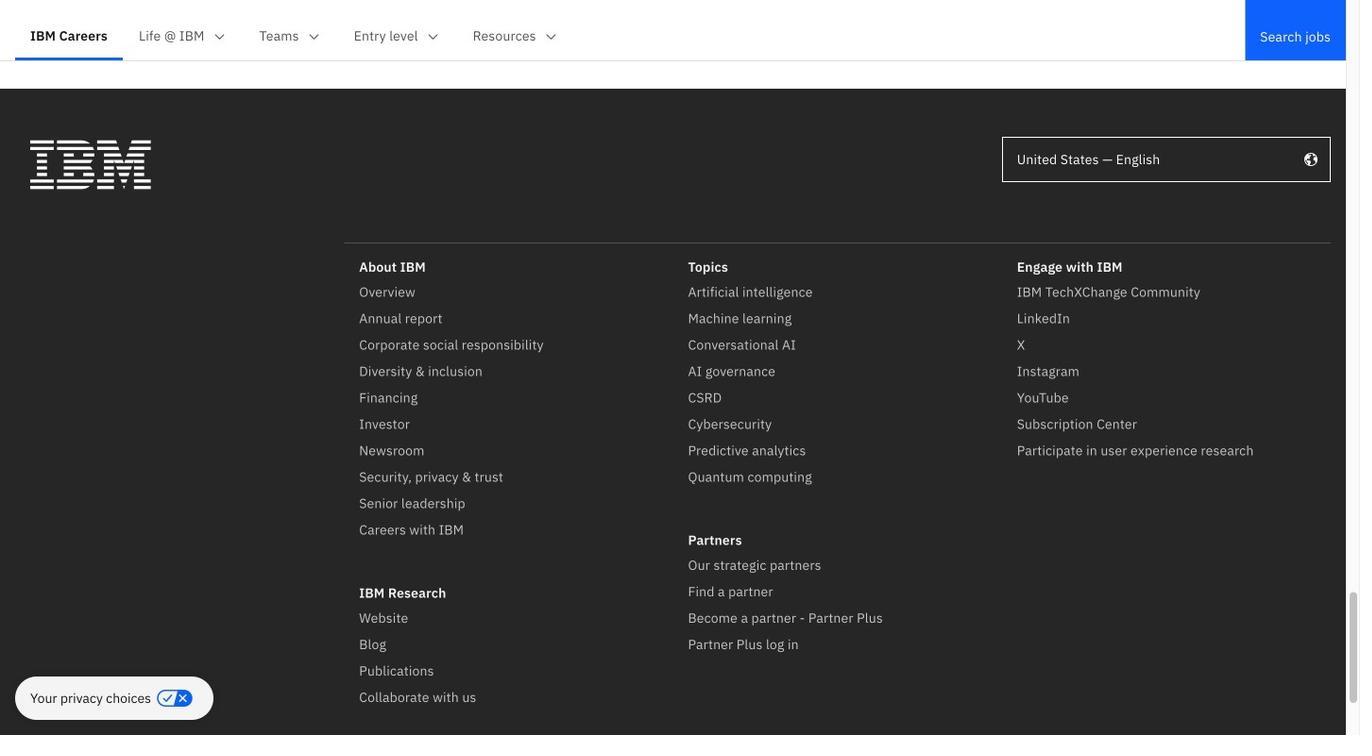 Task type: locate. For each thing, give the bounding box(es) containing it.
your privacy choices element
[[30, 689, 151, 709]]



Task type: vqa. For each thing, say whether or not it's contained in the screenshot.
Notifications image at the right top of page
no



